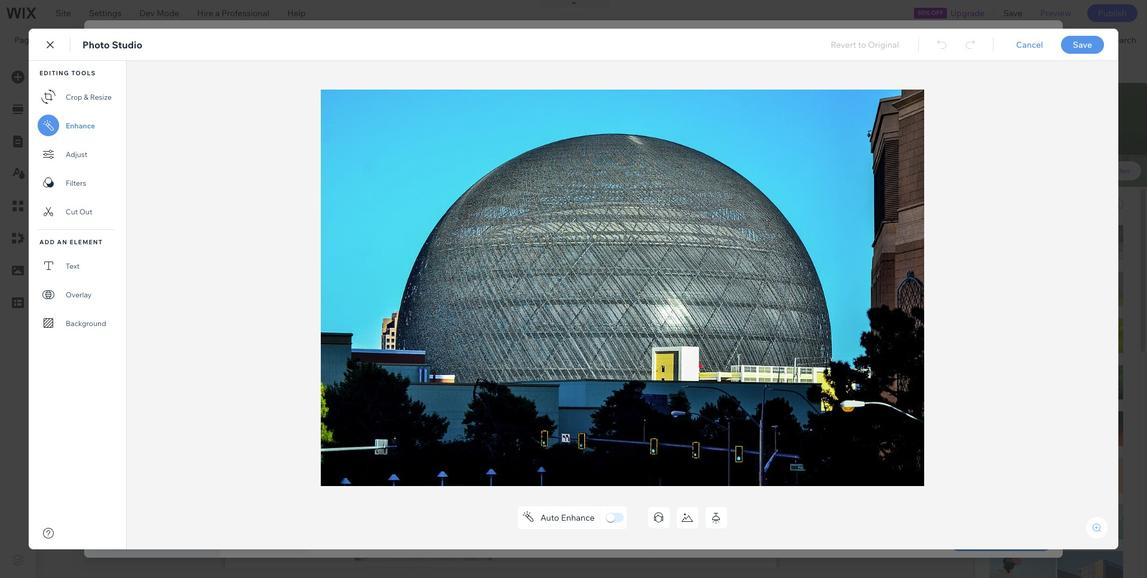 Task type: describe. For each thing, give the bounding box(es) containing it.
a
[[215, 8, 220, 19]]

dev
[[139, 8, 155, 19]]

tools button
[[1027, 27, 1084, 53]]

search button
[[1084, 27, 1147, 53]]

layout
[[1100, 93, 1127, 104]]

save
[[1004, 8, 1023, 19]]

home
[[45, 35, 71, 45]]

settings
[[89, 8, 122, 19]]

hire
[[197, 8, 213, 19]]

site
[[56, 8, 71, 19]]

50% for 50% off
[[918, 9, 930, 17]]

dev mode
[[139, 8, 179, 19]]

tools
[[1052, 35, 1073, 45]]

publish
[[1098, 8, 1127, 19]]

mode
[[157, 8, 179, 19]]



Task type: vqa. For each thing, say whether or not it's contained in the screenshot.
the Site in GENERATE SITE TEXT button
no



Task type: locate. For each thing, give the bounding box(es) containing it.
50% off
[[918, 9, 943, 17]]

publish button
[[1087, 4, 1138, 22]]

upgrade
[[951, 8, 985, 19]]

preview
[[1040, 8, 1071, 19]]

0 vertical spatial 50%
[[918, 9, 930, 17]]

50% for 50%
[[1001, 35, 1018, 45]]

preview button
[[1032, 0, 1080, 26]]

1 vertical spatial 50%
[[1001, 35, 1018, 45]]

video
[[1111, 166, 1130, 175]]

help
[[287, 8, 306, 19]]

50%
[[918, 9, 930, 17], [1001, 35, 1018, 45]]

50% down save 'button'
[[1001, 35, 1018, 45]]

save button
[[995, 0, 1032, 26]]

off
[[931, 9, 943, 17]]

search
[[1109, 35, 1136, 45]]

1 horizontal spatial 50%
[[1001, 35, 1018, 45]]

50% left off
[[918, 9, 930, 17]]

professional
[[222, 8, 269, 19]]

50% button
[[982, 27, 1026, 53]]

0 horizontal spatial 50%
[[918, 9, 930, 17]]

50% inside button
[[1001, 35, 1018, 45]]

hire a professional
[[197, 8, 269, 19]]



